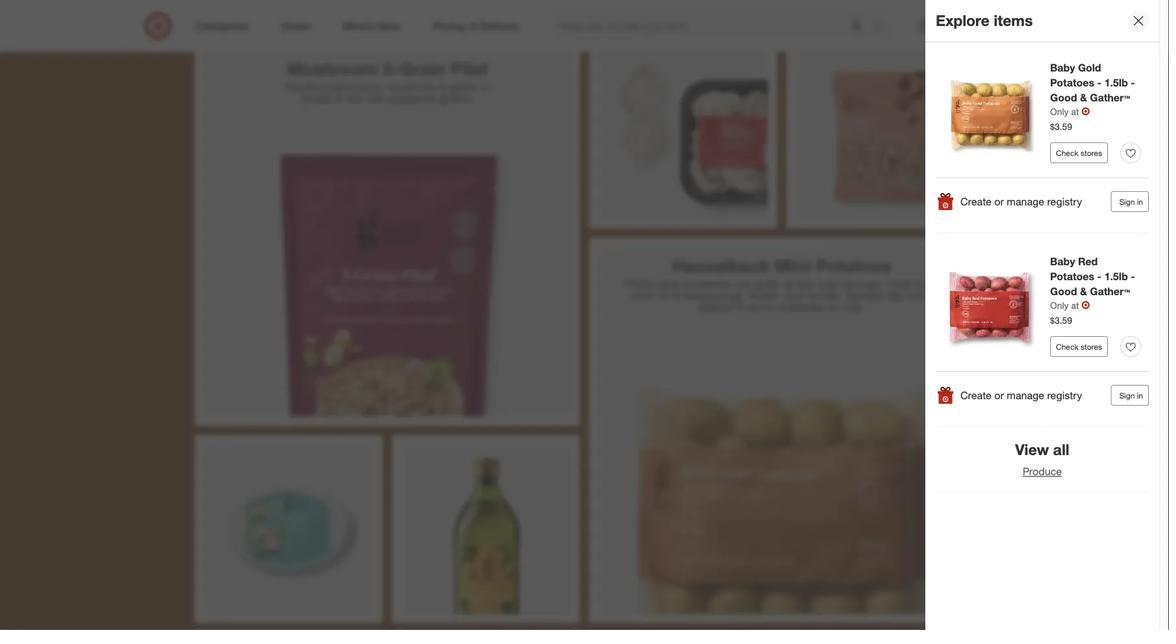 Task type: locate. For each thing, give the bounding box(es) containing it.
1 vertical spatial ¬
[[1082, 299, 1091, 311]]

check stores down the baby gold potatoes - 1.5lb - good & gather™ only at ¬
[[1057, 148, 1103, 158]]

0 vertical spatial registry
[[1048, 195, 1083, 208]]

0 horizontal spatial potatoes
[[684, 277, 731, 291]]

1 check stores button from the top
[[1051, 142, 1109, 163]]

only inside the baby gold potatoes - 1.5lb - good & gather™ only at ¬
[[1051, 106, 1069, 117]]

potatoes up through.
[[816, 255, 892, 277]]

1 gather™ from the top
[[1091, 91, 1131, 104]]

only inside baby red potatoes - 1.5lb - good & gather™ only at ¬
[[1051, 299, 1069, 311]]

2 sign from the top
[[1120, 390, 1135, 400]]

1 horizontal spatial all
[[1054, 440, 1070, 458]]

potatoes for gold
[[1051, 76, 1095, 89]]

1 vertical spatial create
[[961, 389, 992, 402]]

2 vertical spatial in
[[1138, 390, 1144, 400]]

gather™ inside baby red potatoes - 1.5lb - good & gather™ only at ¬
[[1091, 285, 1131, 298]]

0 vertical spatial all
[[783, 277, 795, 291]]

2 $3.59 from the top
[[1051, 314, 1073, 326]]

0 vertical spatial gather™
[[1091, 91, 1131, 104]]

baby red potatoes - 1.5lb - good & gather™ image
[[936, 254, 1043, 361], [936, 254, 1043, 361]]

check stores button down the baby gold potatoes - 1.5lb - good & gather™ only at ¬
[[1051, 142, 1109, 163]]

1 vertical spatial create or manage registry
[[961, 389, 1083, 402]]

check stores
[[1057, 148, 1103, 158], [1057, 342, 1103, 351]]

explore items
[[936, 11, 1033, 30]]

1 vertical spatial sign
[[1120, 390, 1135, 400]]

check for baby gold potatoes - 1.5lb - good & gather™
[[1057, 148, 1079, 158]]

or
[[995, 195, 1004, 208], [995, 389, 1004, 402]]

check stores button for baby gold potatoes - 1.5lb - good & gather™
[[1051, 142, 1109, 163]]

0 vertical spatial or
[[995, 195, 1004, 208]]

manage
[[1007, 195, 1045, 208], [1007, 389, 1045, 402]]

baby left red
[[1051, 255, 1076, 268]]

create
[[961, 195, 992, 208], [961, 389, 992, 402]]

¬ inside baby red potatoes - 1.5lb - good & gather™ only at ¬
[[1082, 299, 1091, 311]]

1 sign in from the top
[[1120, 197, 1144, 206]]

2 or from the top
[[995, 389, 1004, 402]]

gather™ down red
[[1091, 285, 1131, 298]]

stores down the baby gold potatoes - 1.5lb - good & gather™ only at ¬
[[1081, 148, 1103, 158]]

& left garlic
[[439, 79, 446, 93]]

sign in
[[1120, 197, 1144, 206], [1120, 390, 1144, 400]]

$3.59 down baby red potatoes - 1.5lb - good & gather™ only at ¬ at top
[[1051, 314, 1073, 326]]

sign for baby red potatoes - 1.5lb - good & gather™
[[1120, 390, 1135, 400]]

0 vertical spatial in
[[481, 79, 490, 93]]

0 horizontal spatial all
[[783, 277, 795, 291]]

all up produce
[[1054, 440, 1070, 458]]

1.5lb inside the baby gold potatoes - 1.5lb - good & gather™ only at ¬
[[1105, 76, 1129, 89]]

0 vertical spatial ¬
[[1082, 105, 1091, 118]]

2 stores from the top
[[1081, 342, 1103, 351]]

1 sign in button from the top
[[1111, 191, 1150, 212]]

baby red potatoes - 1.5lb - good & gather™ only at ¬
[[1051, 255, 1136, 311]]

view
[[1016, 440, 1050, 458]]

at
[[1072, 106, 1080, 117], [1072, 299, 1080, 311]]

in
[[481, 79, 490, 93], [1138, 197, 1144, 206], [1138, 390, 1144, 400]]

1.5lb for red
[[1105, 270, 1129, 283]]

only down baby gold potatoes - 1.5lb - good & gather™ link
[[1051, 106, 1069, 117]]

dip
[[887, 288, 903, 302]]

baby inside the baby gold potatoes - 1.5lb - good & gather™ only at ¬
[[1051, 61, 1076, 74]]

0 vertical spatial $3.59
[[1051, 121, 1073, 132]]

1 vertical spatial $3.59
[[1051, 314, 1073, 326]]

1 vertical spatial potatoes
[[779, 300, 825, 314]]

2 baby from the top
[[1051, 255, 1076, 268]]

0 vertical spatial sign in button
[[1111, 191, 1150, 212]]

baby for baby red potatoes - 1.5lb - good & gather™
[[1051, 255, 1076, 268]]

check
[[1057, 148, 1079, 158], [1057, 342, 1079, 351]]

¬ down gold
[[1082, 105, 1091, 118]]

search button
[[866, 12, 898, 43]]

potatoes for mini
[[816, 255, 892, 277]]

red
[[1079, 255, 1098, 268]]

1 vertical spatial gather™
[[1091, 285, 1131, 298]]

potatoes inside the baby gold potatoes - 1.5lb - good & gather™ only at ¬
[[1051, 76, 1095, 89]]

sign in button
[[1111, 191, 1150, 212], [1111, 385, 1150, 406]]

create for baby gold potatoes - 1.5lb - good & gather™
[[961, 195, 992, 208]]

1.5lb
[[1105, 76, 1129, 89], [1105, 270, 1129, 283]]

tender.
[[807, 288, 843, 302]]

0 vertical spatial stores
[[1081, 148, 1103, 158]]

1 $3.59 from the top
[[1051, 121, 1073, 132]]

only
[[1051, 106, 1069, 117], [1051, 299, 1069, 311]]

0 vertical spatial good
[[1051, 91, 1078, 104]]

¬ inside the baby gold potatoes - 1.5lb - good & gather™ only at ¬
[[1082, 105, 1091, 118]]

hasselback
[[673, 255, 770, 277]]

1 vertical spatial stores
[[1081, 342, 1103, 351]]

1 vertical spatial registry
[[1048, 389, 1083, 402]]

baby
[[1051, 61, 1076, 74], [1051, 255, 1076, 268]]

1 check stores from the top
[[1057, 148, 1103, 158]]

& down red
[[1081, 285, 1088, 298]]

with
[[916, 277, 937, 291]]

stores
[[1081, 148, 1103, 158], [1081, 342, 1103, 351]]

prepared
[[388, 91, 436, 105]]

create for baby red potatoes - 1.5lb - good & gather™
[[961, 389, 992, 402]]

1 vertical spatial 1.5lb
[[1105, 270, 1129, 283]]

2 1.5lb from the top
[[1105, 270, 1129, 283]]

dialog containing explore items
[[926, 0, 1170, 630]]

& inside baby red potatoes - 1.5lb - good & gather™ only at ¬
[[1081, 285, 1088, 298]]

at for baby red potatoes - 1.5lb - good & gather™
[[1072, 299, 1080, 311]]

1 1.5lb from the top
[[1105, 76, 1129, 89]]

registry
[[1048, 195, 1083, 208], [1048, 389, 1083, 402]]

the
[[798, 277, 814, 291]]

all inside hasselback mini potatoes thinly slice potatoes not quite all the way through. coat with olive oil & seasonings. roast until tender. spread dip onto platter & serve potatoes on top.
[[783, 277, 795, 291]]

1 vertical spatial sign in button
[[1111, 385, 1150, 406]]

potatoes
[[684, 277, 731, 291], [779, 300, 825, 314]]

0 vertical spatial 1.5lb
[[1105, 76, 1129, 89]]

check stores down baby red potatoes - 1.5lb - good & gather™ only at ¬ at top
[[1057, 342, 1103, 351]]

2 sign in from the top
[[1120, 390, 1144, 400]]

2 registry from the top
[[1048, 389, 1083, 402]]

2 check stores button from the top
[[1051, 336, 1109, 357]]

potatoes down the
[[779, 300, 825, 314]]

way
[[818, 277, 838, 291]]

platter
[[700, 300, 733, 314]]

0 vertical spatial baby
[[1051, 61, 1076, 74]]

butter
[[302, 91, 333, 105]]

$3.59
[[1051, 121, 1073, 132], [1051, 314, 1073, 326]]

baby gold potatoes - 1.5lb - good & gather™ image
[[936, 60, 1043, 167], [936, 60, 1043, 167]]

& down gold
[[1081, 91, 1088, 104]]

1 at from the top
[[1072, 106, 1080, 117]]

1 manage from the top
[[1007, 195, 1045, 208]]

1 vertical spatial manage
[[1007, 389, 1045, 402]]

0 vertical spatial only
[[1051, 106, 1069, 117]]

gather™ down gold
[[1091, 91, 1131, 104]]

0 vertical spatial sign in
[[1120, 197, 1144, 206]]

potatoes down gold
[[1051, 76, 1095, 89]]

registry up the view all
[[1048, 389, 1083, 402]]

2 at from the top
[[1072, 299, 1080, 311]]

coat
[[888, 277, 913, 291]]

1 good from the top
[[1051, 91, 1078, 104]]

potatoes inside hasselback mini potatoes thinly slice potatoes not quite all the way through. coat with olive oil & seasonings. roast until tender. spread dip onto platter & serve potatoes on top.
[[816, 255, 892, 277]]

in for baby gold potatoes - 1.5lb - good & gather™
[[1138, 197, 1144, 206]]

-
[[1098, 76, 1102, 89], [1131, 76, 1136, 89], [1098, 270, 1102, 283], [1131, 270, 1136, 283]]

sign
[[1120, 197, 1135, 206], [1120, 390, 1135, 400]]

2 ¬ from the top
[[1082, 299, 1091, 311]]

0 vertical spatial check
[[1057, 148, 1079, 158]]

check stores for baby red potatoes - 1.5lb - good & gather™
[[1057, 342, 1103, 351]]

¬ down red
[[1082, 299, 1091, 311]]

2 check from the top
[[1057, 342, 1079, 351]]

at down baby red potatoes - 1.5lb - good & gather™ link
[[1072, 299, 1080, 311]]

0 vertical spatial manage
[[1007, 195, 1045, 208]]

1 create from the top
[[961, 195, 992, 208]]

1 vertical spatial at
[[1072, 299, 1080, 311]]

check stores button down baby red potatoes - 1.5lb - good & gather™ only at ¬ at top
[[1051, 336, 1109, 357]]

& inside the baby gold potatoes - 1.5lb - good & gather™ only at ¬
[[1081, 91, 1088, 104]]

not
[[734, 277, 751, 291]]

at for baby gold potatoes - 1.5lb - good & gather™
[[1072, 106, 1080, 117]]

2 manage from the top
[[1007, 389, 1045, 402]]

1 only from the top
[[1051, 106, 1069, 117]]

only down baby red potatoes - 1.5lb - good & gather™ link
[[1051, 299, 1069, 311]]

view all
[[1016, 440, 1070, 458]]

2 good from the top
[[1051, 285, 1078, 298]]

0 vertical spatial check stores button
[[1051, 142, 1109, 163]]

good inside the baby gold potatoes - 1.5lb - good & gather™ only at ¬
[[1051, 91, 1078, 104]]

stores down baby red potatoes - 1.5lb - good & gather™ only at ¬ at top
[[1081, 342, 1103, 351]]

baby left gold
[[1051, 61, 1076, 74]]

all left the
[[783, 277, 795, 291]]

1 vertical spatial only
[[1051, 299, 1069, 311]]

0 vertical spatial create
[[961, 195, 992, 208]]

1 check from the top
[[1057, 148, 1079, 158]]

1 sign from the top
[[1120, 197, 1135, 206]]

1 baby from the top
[[1051, 61, 1076, 74]]

produce
[[1023, 465, 1062, 478]]

1 registry from the top
[[1048, 195, 1083, 208]]

mushroom 5-grain pilaf sauté mushrooms, hazelnuts & garlic in butter & stir into prepared grains.
[[285, 57, 493, 105]]

gold
[[1079, 61, 1102, 74]]

slice
[[658, 277, 681, 291]]

¬
[[1082, 105, 1091, 118], [1082, 299, 1091, 311]]

at inside the baby gold potatoes - 1.5lb - good & gather™ only at ¬
[[1072, 106, 1080, 117]]

1 vertical spatial check stores button
[[1051, 336, 1109, 357]]

good for baby red potatoes - 1.5lb - good & gather™
[[1051, 285, 1078, 298]]

2 create from the top
[[961, 389, 992, 402]]

gather™ inside the baby gold potatoes - 1.5lb - good & gather™ only at ¬
[[1091, 91, 1131, 104]]

1 vertical spatial or
[[995, 389, 1004, 402]]

2 sign in button from the top
[[1111, 385, 1150, 406]]

1 vertical spatial good
[[1051, 285, 1078, 298]]

potatoes down red
[[1051, 270, 1095, 283]]

2 check stores from the top
[[1057, 342, 1103, 351]]

stores for baby gold potatoes - 1.5lb - good & gather™
[[1081, 148, 1103, 158]]

good
[[1051, 91, 1078, 104], [1051, 285, 1078, 298]]

1 ¬ from the top
[[1082, 105, 1091, 118]]

¬ for baby red potatoes - 1.5lb - good & gather™
[[1082, 299, 1091, 311]]

good inside baby red potatoes - 1.5lb - good & gather™ only at ¬
[[1051, 285, 1078, 298]]

potatoes down hasselback at right top
[[684, 277, 731, 291]]

onto
[[907, 288, 930, 302]]

sauté
[[285, 79, 315, 93]]

search
[[866, 21, 898, 34]]

1 or from the top
[[995, 195, 1004, 208]]

$3.59 for baby gold potatoes - 1.5lb - good & gather™
[[1051, 121, 1073, 132]]

at inside baby red potatoes - 1.5lb - good & gather™ only at ¬
[[1072, 299, 1080, 311]]

1 vertical spatial in
[[1138, 197, 1144, 206]]

all
[[783, 277, 795, 291], [1054, 440, 1070, 458]]

2 only from the top
[[1051, 299, 1069, 311]]

items
[[994, 11, 1033, 30]]

gather™ for red
[[1091, 285, 1131, 298]]

$3.59 down the baby gold potatoes - 1.5lb - good & gather™ only at ¬
[[1051, 121, 1073, 132]]

1 vertical spatial all
[[1054, 440, 1070, 458]]

0 vertical spatial check stores
[[1057, 148, 1103, 158]]

0 vertical spatial at
[[1072, 106, 1080, 117]]

1 create or manage registry from the top
[[961, 195, 1083, 208]]

registry up red
[[1048, 195, 1083, 208]]

1 vertical spatial check stores
[[1057, 342, 1103, 351]]

2 create or manage registry from the top
[[961, 389, 1083, 402]]

gather™
[[1091, 91, 1131, 104], [1091, 285, 1131, 298]]

potatoes
[[1051, 76, 1095, 89], [816, 255, 892, 277], [1051, 270, 1095, 283]]

1 vertical spatial sign in
[[1120, 390, 1144, 400]]

1.5lb inside baby red potatoes - 1.5lb - good & gather™ only at ¬
[[1105, 270, 1129, 283]]

check stores button
[[1051, 142, 1109, 163], [1051, 336, 1109, 357]]

good for baby gold potatoes - 1.5lb - good & gather™
[[1051, 91, 1078, 104]]

potatoes inside baby red potatoes - 1.5lb - good & gather™ only at ¬
[[1051, 270, 1095, 283]]

baby inside baby red potatoes - 1.5lb - good & gather™ only at ¬
[[1051, 255, 1076, 268]]

create or manage registry
[[961, 195, 1083, 208], [961, 389, 1083, 402]]

0 vertical spatial create or manage registry
[[961, 195, 1083, 208]]

dialog
[[926, 0, 1170, 630]]

&
[[439, 79, 446, 93], [336, 91, 343, 105], [1081, 91, 1088, 104], [1081, 285, 1088, 298], [673, 288, 680, 302], [737, 300, 744, 314]]

1 vertical spatial baby
[[1051, 255, 1076, 268]]

0 vertical spatial sign
[[1120, 197, 1135, 206]]

1 vertical spatial check
[[1057, 342, 1079, 351]]

sign in for baby gold potatoes - 1.5lb - good & gather™
[[1120, 197, 1144, 206]]

at down baby gold potatoes - 1.5lb - good & gather™ link
[[1072, 106, 1080, 117]]

2 gather™ from the top
[[1091, 285, 1131, 298]]

1 stores from the top
[[1081, 148, 1103, 158]]



Task type: describe. For each thing, give the bounding box(es) containing it.
What can we help you find? suggestions appear below search field
[[552, 12, 875, 40]]

sign for baby gold potatoes - 1.5lb - good & gather™
[[1120, 197, 1135, 206]]

serve
[[747, 300, 776, 314]]

mushroom
[[287, 57, 378, 79]]

registry for baby gold potatoes - 1.5lb - good & gather™
[[1048, 195, 1083, 208]]

& left serve
[[737, 300, 744, 314]]

5-
[[383, 57, 400, 79]]

explore
[[936, 11, 990, 30]]

olive
[[631, 288, 655, 302]]

potatoes for red
[[1051, 270, 1095, 283]]

in for baby red potatoes - 1.5lb - good & gather™
[[1138, 390, 1144, 400]]

create or manage registry for baby red potatoes - 1.5lb - good & gather™
[[961, 389, 1083, 402]]

all inside dialog
[[1054, 440, 1070, 458]]

or for baby gold potatoes - 1.5lb - good & gather™
[[995, 195, 1004, 208]]

registry for baby red potatoes - 1.5lb - good & gather™
[[1048, 389, 1083, 402]]

baby for baby gold potatoes - 1.5lb - good & gather™
[[1051, 61, 1076, 74]]

top.
[[845, 300, 865, 314]]

grain
[[400, 57, 446, 79]]

manage for baby gold potatoes - 1.5lb - good & gather™
[[1007, 195, 1045, 208]]

gather™ for gold
[[1091, 91, 1131, 104]]

stores for baby red potatoes - 1.5lb - good & gather™
[[1081, 342, 1103, 351]]

& left stir
[[336, 91, 343, 105]]

baby gold potatoes - 1.5lb - good & gather™ only at ¬
[[1051, 61, 1136, 118]]

¬ for baby gold potatoes - 1.5lb - good & gather™
[[1082, 105, 1091, 118]]

sign in for baby red potatoes - 1.5lb - good & gather™
[[1120, 390, 1144, 400]]

baby red potatoes - 1.5lb - good & gather™ link
[[1051, 254, 1142, 299]]

spread
[[846, 288, 884, 302]]

hasselback mini potatoes thinly slice potatoes not quite all the way through. coat with olive oil & seasonings. roast until tender. spread dip onto platter & serve potatoes on top.
[[624, 255, 941, 314]]

check stores for baby gold potatoes - 1.5lb - good & gather™
[[1057, 148, 1103, 158]]

$3.59 for baby red potatoes - 1.5lb - good & gather™
[[1051, 314, 1073, 326]]

produce link
[[1023, 465, 1062, 478]]

sign in button for baby red potatoes - 1.5lb - good & gather™
[[1111, 385, 1150, 406]]

baby gold potatoes - 1.5lb - good & gather™ link
[[1051, 60, 1142, 105]]

manage for baby red potatoes - 1.5lb - good & gather™
[[1007, 389, 1045, 402]]

1.5lb for gold
[[1105, 76, 1129, 89]]

1 horizontal spatial potatoes
[[779, 300, 825, 314]]

check for baby red potatoes - 1.5lb - good & gather™
[[1057, 342, 1079, 351]]

seasonings.
[[684, 288, 745, 302]]

only for baby gold potatoes - 1.5lb - good & gather™
[[1051, 106, 1069, 117]]

8 link
[[998, 12, 1027, 40]]

hazelnuts
[[386, 79, 436, 93]]

oil
[[658, 288, 670, 302]]

grains.
[[439, 91, 473, 105]]

mushrooms,
[[318, 79, 383, 93]]

stir
[[347, 91, 363, 105]]

& right the oil
[[673, 288, 680, 302]]

8
[[1018, 13, 1022, 21]]

garlic
[[450, 79, 478, 93]]

check stores button for baby red potatoes - 1.5lb - good & gather™
[[1051, 336, 1109, 357]]

roast
[[749, 288, 779, 302]]

thinly
[[624, 277, 654, 291]]

or for baby red potatoes - 1.5lb - good & gather™
[[995, 389, 1004, 402]]

through.
[[841, 277, 884, 291]]

in inside "mushroom 5-grain pilaf sauté mushrooms, hazelnuts & garlic in butter & stir into prepared grains."
[[481, 79, 490, 93]]

pilaf
[[451, 57, 488, 79]]

until
[[782, 288, 804, 302]]

mini
[[775, 255, 811, 277]]

0 vertical spatial potatoes
[[684, 277, 731, 291]]

quite
[[754, 277, 780, 291]]

into
[[366, 91, 385, 105]]

create or manage registry for baby gold potatoes - 1.5lb - good & gather™
[[961, 195, 1083, 208]]

only for baby red potatoes - 1.5lb - good & gather™
[[1051, 299, 1069, 311]]

on
[[828, 300, 842, 314]]

sign in button for baby gold potatoes - 1.5lb - good & gather™
[[1111, 191, 1150, 212]]



Task type: vqa. For each thing, say whether or not it's contained in the screenshot.
Sauté
yes



